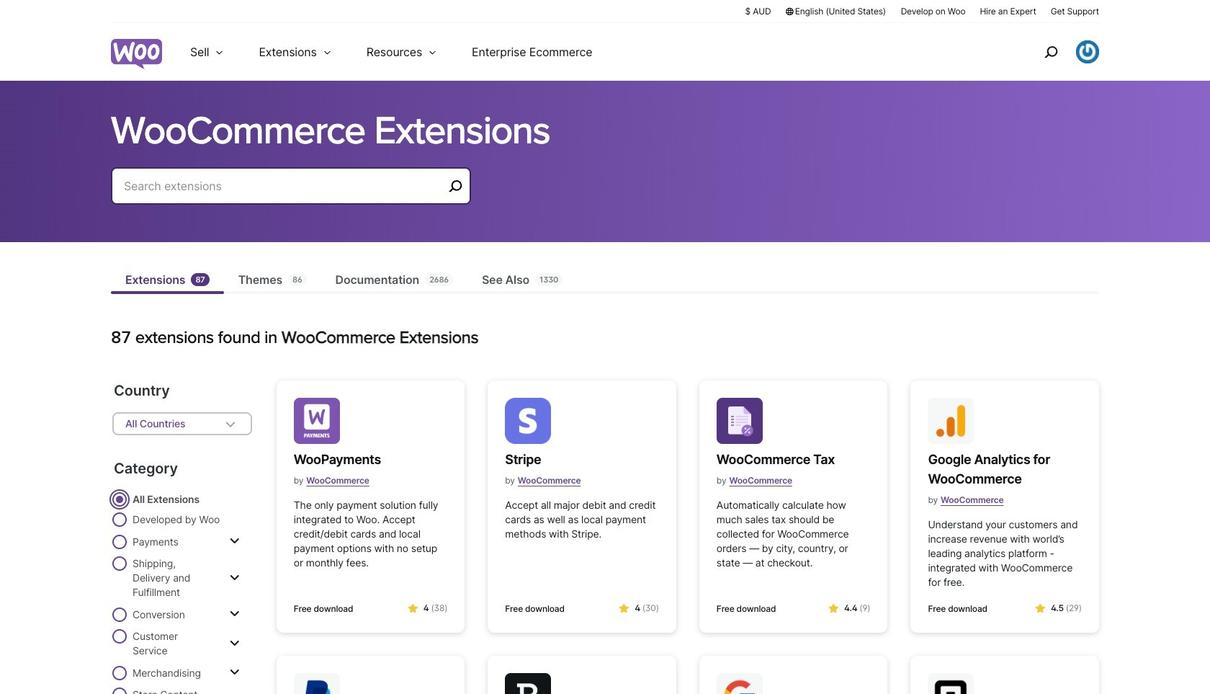 Task type: vqa. For each thing, say whether or not it's contained in the screenshot.
angle down Image
yes



Task type: describe. For each thing, give the bounding box(es) containing it.
Search extensions search field
[[124, 176, 444, 196]]

open account menu image
[[1077, 40, 1100, 63]]

search image
[[1040, 40, 1063, 63]]



Task type: locate. For each thing, give the bounding box(es) containing it.
Filter countries field
[[112, 412, 252, 435]]

None search field
[[111, 167, 471, 222]]

1 show subcategories image from the top
[[230, 572, 240, 583]]

service navigation menu element
[[1014, 28, 1100, 75]]

1 show subcategories image from the top
[[230, 536, 240, 547]]

angle down image
[[222, 415, 239, 432]]

2 show subcategories image from the top
[[230, 667, 240, 678]]

1 vertical spatial show subcategories image
[[230, 608, 240, 620]]

2 vertical spatial show subcategories image
[[230, 637, 240, 649]]

0 vertical spatial show subcategories image
[[230, 572, 240, 583]]

3 show subcategories image from the top
[[230, 637, 240, 649]]

0 vertical spatial show subcategories image
[[230, 536, 240, 547]]

2 show subcategories image from the top
[[230, 608, 240, 620]]

1 vertical spatial show subcategories image
[[230, 667, 240, 678]]

show subcategories image
[[230, 572, 240, 583], [230, 667, 240, 678]]

show subcategories image
[[230, 536, 240, 547], [230, 608, 240, 620], [230, 637, 240, 649]]



